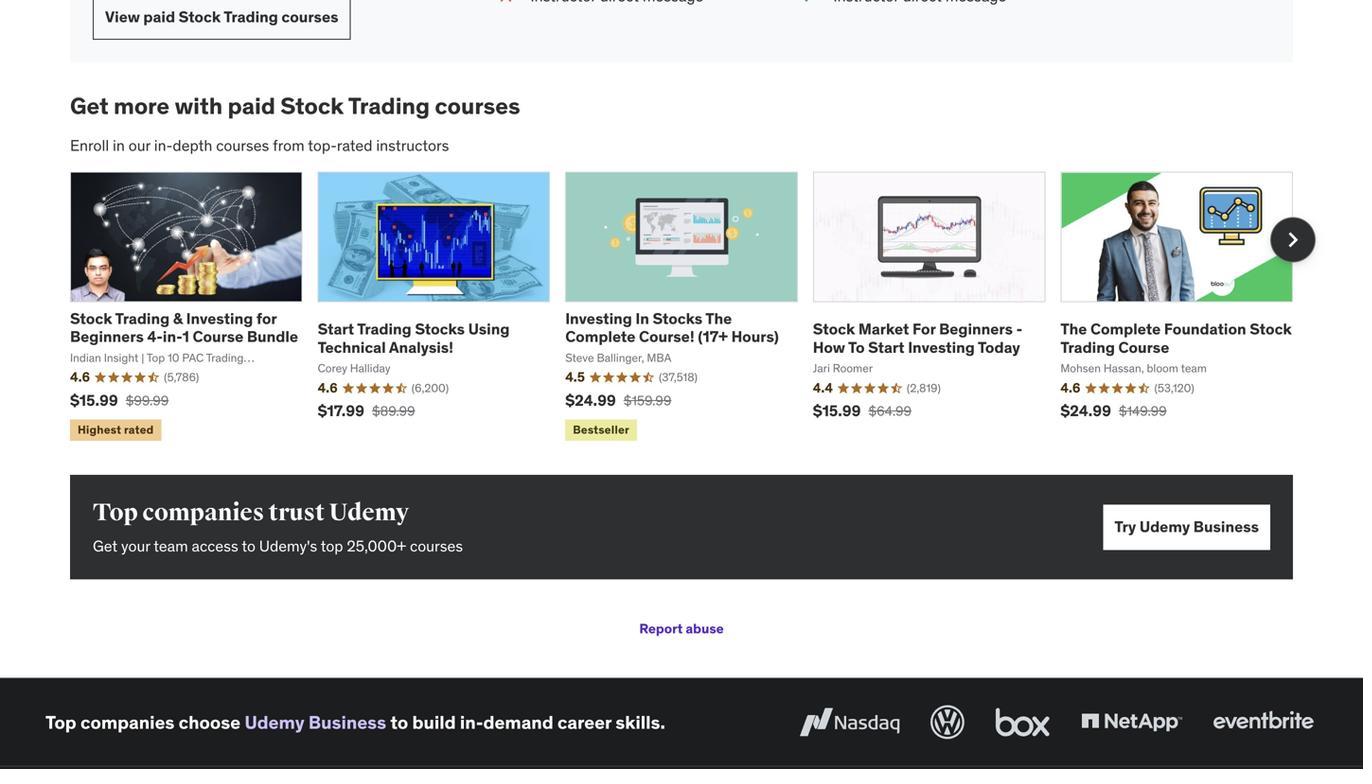 Task type: locate. For each thing, give the bounding box(es) containing it.
paid up enroll in our in-depth courses from top-rated instructors
[[228, 92, 275, 120]]

start right bundle
[[318, 320, 354, 339]]

try udemy business link
[[1103, 505, 1270, 550]]

report
[[639, 620, 683, 637]]

-
[[1016, 320, 1023, 339]]

0 horizontal spatial beginners
[[70, 327, 144, 347]]

0 vertical spatial top
[[93, 498, 138, 528]]

1 horizontal spatial paid
[[228, 92, 275, 120]]

start inside stock market for beginners - how to start investing today
[[868, 338, 905, 357]]

1 horizontal spatial start
[[868, 338, 905, 357]]

the inside the complete foundation stock trading course
[[1061, 320, 1087, 339]]

1 vertical spatial business
[[309, 711, 386, 734]]

complete left foundation
[[1091, 320, 1161, 339]]

2 horizontal spatial udemy
[[1140, 518, 1190, 537]]

enroll in our in-depth courses from top-rated instructors
[[70, 136, 449, 155]]

in
[[636, 309, 649, 329]]

start right the 'to'
[[868, 338, 905, 357]]

stocks left using
[[415, 320, 465, 339]]

0 vertical spatial paid
[[143, 7, 175, 27]]

using
[[468, 320, 510, 339]]

get
[[70, 92, 109, 120], [93, 537, 118, 556]]

stock inside stock market for beginners - how to start investing today
[[813, 320, 855, 339]]

to left "build"
[[390, 711, 408, 734]]

0 vertical spatial companies
[[142, 498, 264, 528]]

stock inside stock trading & investing for beginners 4-in-1 course bundle
[[70, 309, 112, 329]]

stock inside the complete foundation stock trading course
[[1250, 320, 1292, 339]]

box image
[[991, 702, 1055, 744]]

our
[[129, 136, 150, 155]]

udemy right the choose
[[245, 711, 305, 734]]

udemy
[[329, 498, 409, 528], [1140, 518, 1190, 537], [245, 711, 305, 734]]

1 vertical spatial to
[[390, 711, 408, 734]]

try
[[1115, 518, 1136, 537]]

from
[[273, 136, 305, 155]]

0 horizontal spatial complete
[[565, 327, 636, 347]]

companies left the choose
[[80, 711, 175, 734]]

udemy inside 'top companies trust udemy get your team access to udemy's top 25,000+ courses'
[[329, 498, 409, 528]]

0 horizontal spatial top
[[45, 711, 76, 734]]

4-
[[147, 327, 163, 347]]

0 vertical spatial to
[[242, 537, 256, 556]]

business
[[1194, 518, 1259, 537], [309, 711, 386, 734]]

for
[[913, 320, 936, 339]]

0 vertical spatial in-
[[154, 136, 173, 155]]

investing in stocks the complete course! (17+ hours) link
[[565, 309, 779, 347]]

top
[[321, 537, 343, 556]]

eventbrite image
[[1209, 702, 1318, 744]]

stock trading & investing for beginners 4-in-1 course bundle
[[70, 309, 298, 347]]

beginners left -
[[939, 320, 1013, 339]]

with
[[175, 92, 223, 120]]

stock trading & investing for beginners 4-in-1 course bundle link
[[70, 309, 298, 347]]

stock left market
[[813, 320, 855, 339]]

1 horizontal spatial complete
[[1091, 320, 1161, 339]]

0 vertical spatial get
[[70, 92, 109, 120]]

the complete foundation stock trading course
[[1061, 320, 1292, 357]]

0 horizontal spatial investing
[[186, 309, 253, 329]]

udemy for trust
[[329, 498, 409, 528]]

stocks right in
[[653, 309, 703, 329]]

start trading stocks using technical analysis! link
[[318, 320, 510, 357]]

udemy up the 25,000+
[[329, 498, 409, 528]]

complete
[[1091, 320, 1161, 339], [565, 327, 636, 347]]

to right access
[[242, 537, 256, 556]]

beginners
[[939, 320, 1013, 339], [70, 327, 144, 347]]

get up the enroll
[[70, 92, 109, 120]]

course
[[193, 327, 244, 347], [1118, 338, 1169, 357]]

2 horizontal spatial investing
[[908, 338, 975, 357]]

1 horizontal spatial the
[[1061, 320, 1087, 339]]

team
[[154, 537, 188, 556]]

0 horizontal spatial paid
[[143, 7, 175, 27]]

build
[[412, 711, 456, 734]]

1
[[182, 327, 189, 347]]

the complete foundation stock trading course link
[[1061, 320, 1292, 357]]

1 horizontal spatial course
[[1118, 338, 1169, 357]]

1 horizontal spatial top
[[93, 498, 138, 528]]

rated
[[337, 136, 372, 155]]

courses
[[282, 7, 338, 27], [435, 92, 520, 120], [216, 136, 269, 155], [410, 537, 463, 556]]

top companies choose udemy business to build in-demand career skills.
[[45, 711, 665, 734]]

courses right the 25,000+
[[410, 537, 463, 556]]

career
[[558, 711, 612, 734]]

start
[[318, 320, 354, 339], [868, 338, 905, 357]]

stock
[[179, 7, 221, 27], [280, 92, 344, 120], [70, 309, 112, 329], [813, 320, 855, 339], [1250, 320, 1292, 339]]

stock inside view paid stock trading courses link
[[179, 7, 221, 27]]

stocks inside investing in stocks the complete course! (17+ hours)
[[653, 309, 703, 329]]

get inside 'top companies trust udemy get your team access to udemy's top 25,000+ courses'
[[93, 537, 118, 556]]

investing in stocks the complete course! (17+ hours)
[[565, 309, 779, 347]]

nasdaq image
[[795, 702, 904, 744]]

abuse
[[686, 620, 724, 637]]

netapp image
[[1077, 702, 1186, 744]]

1 vertical spatial get
[[93, 537, 118, 556]]

market
[[859, 320, 909, 339]]

1 horizontal spatial udemy
[[329, 498, 409, 528]]

get left the your
[[93, 537, 118, 556]]

trading
[[224, 7, 278, 27], [348, 92, 430, 120], [115, 309, 170, 329], [357, 320, 412, 339], [1061, 338, 1115, 357]]

investing left in
[[565, 309, 632, 329]]

view paid stock trading courses
[[105, 7, 338, 27]]

top for choose
[[45, 711, 76, 734]]

report abuse
[[639, 620, 724, 637]]

complete inside the complete foundation stock trading course
[[1091, 320, 1161, 339]]

udemy business link
[[245, 711, 386, 734]]

investing left today
[[908, 338, 975, 357]]

complete inside investing in stocks the complete course! (17+ hours)
[[565, 327, 636, 347]]

0 horizontal spatial udemy
[[245, 711, 305, 734]]

hours)
[[731, 327, 779, 347]]

in-
[[154, 136, 173, 155], [163, 327, 182, 347], [460, 711, 483, 734]]

for
[[256, 309, 277, 329]]

beginners inside stock trading & investing for beginners 4-in-1 course bundle
[[70, 327, 144, 347]]

1 vertical spatial in-
[[163, 327, 182, 347]]

0 horizontal spatial the
[[705, 309, 732, 329]]

small image
[[799, 0, 818, 7]]

1 horizontal spatial stocks
[[653, 309, 703, 329]]

paid right view at the top left of the page
[[143, 7, 175, 27]]

investing inside stock trading & investing for beginners 4-in-1 course bundle
[[186, 309, 253, 329]]

course inside stock trading & investing for beginners 4-in-1 course bundle
[[193, 327, 244, 347]]

25,000+
[[347, 537, 406, 556]]

1 horizontal spatial beginners
[[939, 320, 1013, 339]]

start inside start trading stocks using technical analysis!
[[318, 320, 354, 339]]

0 horizontal spatial to
[[242, 537, 256, 556]]

1 vertical spatial paid
[[228, 92, 275, 120]]

access
[[192, 537, 238, 556]]

2 vertical spatial in-
[[460, 711, 483, 734]]

top companies trust udemy get your team access to udemy's top 25,000+ courses
[[93, 498, 463, 556]]

1 vertical spatial top
[[45, 711, 76, 734]]

complete left course!
[[565, 327, 636, 347]]

udemy right try
[[1140, 518, 1190, 537]]

0 horizontal spatial course
[[193, 327, 244, 347]]

companies
[[142, 498, 264, 528], [80, 711, 175, 734]]

1 horizontal spatial business
[[1194, 518, 1259, 537]]

to
[[242, 537, 256, 556], [390, 711, 408, 734]]

(17+
[[698, 327, 728, 347]]

more
[[114, 92, 170, 120]]

trading inside start trading stocks using technical analysis!
[[357, 320, 412, 339]]

stock left 4-
[[70, 309, 112, 329]]

in- inside stock trading & investing for beginners 4-in-1 course bundle
[[163, 327, 182, 347]]

1 vertical spatial companies
[[80, 711, 175, 734]]

companies for choose
[[80, 711, 175, 734]]

0 horizontal spatial stocks
[[415, 320, 465, 339]]

1 horizontal spatial investing
[[565, 309, 632, 329]]

top for trust
[[93, 498, 138, 528]]

companies inside 'top companies trust udemy get your team access to udemy's top 25,000+ courses'
[[142, 498, 264, 528]]

beginners left 4-
[[70, 327, 144, 347]]

course inside the complete foundation stock trading course
[[1118, 338, 1169, 357]]

0 horizontal spatial start
[[318, 320, 354, 339]]

companies up access
[[142, 498, 264, 528]]

top inside 'top companies trust udemy get your team access to udemy's top 25,000+ courses'
[[93, 498, 138, 528]]

stock right foundation
[[1250, 320, 1292, 339]]

how
[[813, 338, 845, 357]]

view
[[105, 7, 140, 27]]

paid inside view paid stock trading courses link
[[143, 7, 175, 27]]

top-
[[308, 136, 337, 155]]

investing right &
[[186, 309, 253, 329]]

the
[[705, 309, 732, 329], [1061, 320, 1087, 339]]

top
[[93, 498, 138, 528], [45, 711, 76, 734]]

your
[[121, 537, 150, 556]]

paid
[[143, 7, 175, 27], [228, 92, 275, 120]]

stocks inside start trading stocks using technical analysis!
[[415, 320, 465, 339]]

stock right view at the top left of the page
[[179, 7, 221, 27]]

investing
[[186, 309, 253, 329], [565, 309, 632, 329], [908, 338, 975, 357]]

stocks
[[653, 309, 703, 329], [415, 320, 465, 339]]

the inside investing in stocks the complete course! (17+ hours)
[[705, 309, 732, 329]]



Task type: describe. For each thing, give the bounding box(es) containing it.
investing inside investing in stocks the complete course! (17+ hours)
[[565, 309, 632, 329]]

trust
[[269, 498, 325, 528]]

stocks for analysis!
[[415, 320, 465, 339]]

volkswagen image
[[927, 702, 968, 744]]

next image
[[1278, 225, 1308, 255]]

courses up the get more with paid stock trading courses
[[282, 7, 338, 27]]

technical
[[318, 338, 386, 357]]

try udemy business
[[1115, 518, 1259, 537]]

today
[[978, 338, 1020, 357]]

foundation
[[1164, 320, 1246, 339]]

demand
[[483, 711, 554, 734]]

enroll
[[70, 136, 109, 155]]

investing inside stock market for beginners - how to start investing today
[[908, 338, 975, 357]]

courses up instructors
[[435, 92, 520, 120]]

stocks for course!
[[653, 309, 703, 329]]

depth
[[173, 136, 212, 155]]

to inside 'top companies trust udemy get your team access to udemy's top 25,000+ courses'
[[242, 537, 256, 556]]

instructors
[[376, 136, 449, 155]]

0 horizontal spatial business
[[309, 711, 386, 734]]

in- for trading
[[163, 327, 182, 347]]

udemy for choose
[[245, 711, 305, 734]]

get more with paid stock trading courses
[[70, 92, 520, 120]]

in- for companies
[[460, 711, 483, 734]]

in
[[113, 136, 125, 155]]

start trading stocks using technical analysis!
[[318, 320, 510, 357]]

companies for trust
[[142, 498, 264, 528]]

trading inside stock trading & investing for beginners 4-in-1 course bundle
[[115, 309, 170, 329]]

&
[[173, 309, 183, 329]]

course!
[[639, 327, 695, 347]]

to
[[848, 338, 865, 357]]

courses left from
[[216, 136, 269, 155]]

analysis!
[[389, 338, 453, 357]]

stock market for beginners - how to start investing today
[[813, 320, 1023, 357]]

view paid stock trading courses link
[[93, 0, 351, 40]]

courses inside 'top companies trust udemy get your team access to udemy's top 25,000+ courses'
[[410, 537, 463, 556]]

carousel element
[[70, 172, 1316, 445]]

choose
[[179, 711, 241, 734]]

1 horizontal spatial to
[[390, 711, 408, 734]]

beginners inside stock market for beginners - how to start investing today
[[939, 320, 1013, 339]]

skills.
[[616, 711, 665, 734]]

small image
[[496, 0, 515, 7]]

stock up the top-
[[280, 92, 344, 120]]

stock market for beginners - how to start investing today link
[[813, 320, 1023, 357]]

report abuse button
[[70, 610, 1293, 648]]

0 vertical spatial business
[[1194, 518, 1259, 537]]

trading inside the complete foundation stock trading course
[[1061, 338, 1115, 357]]

bundle
[[247, 327, 298, 347]]

udemy's
[[259, 537, 317, 556]]



Task type: vqa. For each thing, say whether or not it's contained in the screenshot.
what inside the Udemy gives you the ability to be persistent. I learned exactly what I needed to know in the real world. It helped me sell myself to get a new role.
no



